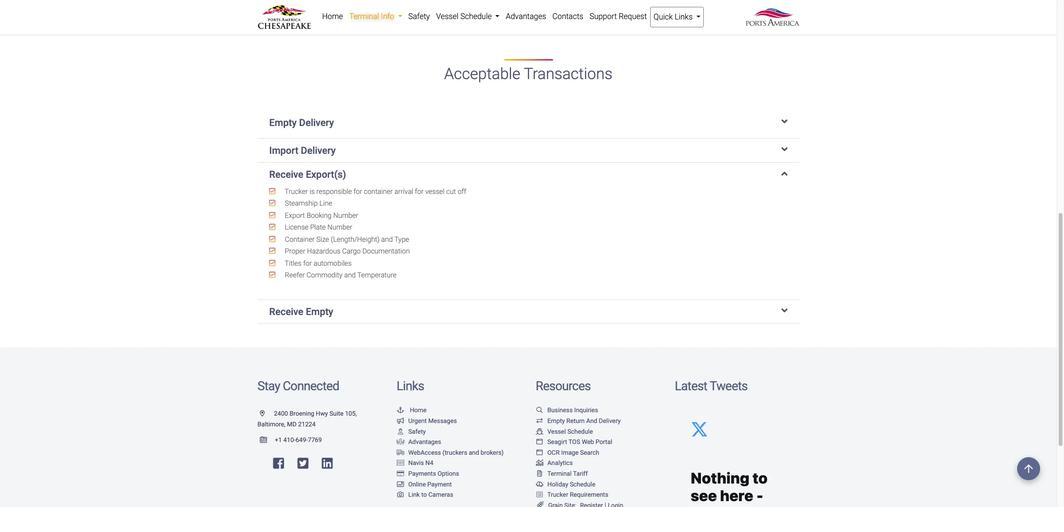 Task type: locate. For each thing, give the bounding box(es) containing it.
1 horizontal spatial home link
[[397, 407, 427, 414]]

trucking
[[675, 2, 705, 11]]

trucker requirements
[[548, 491, 609, 498]]

0 vertical spatial number
[[334, 211, 359, 220]]

home left terminal info
[[322, 12, 343, 21]]

safety link
[[406, 7, 433, 26], [397, 428, 426, 435]]

receive down titles
[[269, 306, 304, 317]]

and
[[593, 2, 606, 11], [382, 235, 393, 244], [344, 271, 356, 280], [469, 449, 480, 456]]

links down trucking
[[675, 12, 693, 21]]

1 horizontal spatial advantages
[[506, 12, 547, 21]]

1 receive from the top
[[269, 168, 304, 180]]

1 vertical spatial number
[[328, 223, 353, 232]]

tab list
[[258, 107, 800, 324]]

1 vertical spatial trucker
[[548, 491, 569, 498]]

delivery up import delivery
[[299, 117, 334, 128]]

2 vertical spatial schedule
[[570, 481, 596, 488]]

daily.
[[601, 13, 618, 23]]

tab list containing empty delivery
[[258, 107, 800, 324]]

0 horizontal spatial terminal
[[349, 12, 379, 21]]

reefer down titles
[[285, 271, 305, 280]]

file invoice image
[[536, 471, 544, 477]]

export(s)
[[306, 168, 346, 180]]

link
[[409, 491, 420, 498]]

web
[[582, 438, 595, 446]]

for right arrival
[[415, 187, 424, 196]]

1 horizontal spatial for
[[354, 187, 362, 196]]

empty return and delivery
[[548, 417, 621, 424]]

support request link
[[587, 7, 651, 26]]

is left 16:00
[[558, 13, 564, 23]]

0 vertical spatial advantages
[[506, 12, 547, 21]]

2 horizontal spatial for
[[415, 187, 424, 196]]

receive export(s) link
[[269, 168, 788, 180]]

0 horizontal spatial empty
[[269, 117, 297, 128]]

0 vertical spatial browser image
[[536, 439, 544, 446]]

safety inside safety link
[[409, 12, 430, 21]]

0 horizontal spatial reefer
[[285, 271, 305, 280]]

1 vertical spatial advantages link
[[397, 438, 442, 446]]

0 vertical spatial advantages link
[[503, 7, 550, 26]]

0 vertical spatial is
[[558, 13, 564, 23]]

0 vertical spatial trucker
[[285, 187, 308, 196]]

16:00 pm daily.
[[566, 13, 618, 23]]

and left brokers)
[[469, 449, 480, 456]]

browser image inside seagirt tos web portal link
[[536, 439, 544, 446]]

terminal for terminal tariff
[[548, 470, 572, 477]]

(truckers
[[443, 449, 468, 456]]

seagirt
[[548, 438, 568, 446]]

automobiles
[[314, 259, 352, 268]]

advantages link left contacts
[[503, 7, 550, 26]]

receive down import
[[269, 168, 304, 180]]

links up anchor image
[[397, 378, 424, 393]]

0 horizontal spatial vessel schedule link
[[433, 7, 503, 26]]

1 horizontal spatial links
[[675, 12, 693, 21]]

1 vertical spatial receive
[[269, 306, 304, 317]]

business
[[548, 407, 573, 414]]

terminal for terminal info
[[349, 12, 379, 21]]

terminal tariff link
[[536, 470, 588, 477]]

payments
[[409, 470, 436, 477]]

receive
[[269, 168, 304, 180], [269, 306, 304, 317]]

titles for automobiles
[[283, 259, 352, 268]]

browser image up the analytics icon
[[536, 450, 544, 456]]

angle down image inside empty delivery link
[[782, 117, 788, 126]]

options
[[438, 470, 460, 477]]

ship image
[[536, 429, 544, 435]]

0 vertical spatial safety
[[409, 12, 430, 21]]

safety link for the terminal info link
[[406, 7, 433, 26]]

21224
[[298, 421, 316, 428]]

1 vertical spatial advantages
[[409, 438, 442, 446]]

cut
[[447, 187, 456, 196]]

empty down business
[[548, 417, 565, 424]]

2 vertical spatial angle down image
[[782, 168, 788, 178]]

links
[[675, 12, 693, 21], [397, 378, 424, 393]]

tariff
[[574, 470, 588, 477]]

bells image
[[536, 481, 544, 488]]

advantages up webaccess
[[409, 438, 442, 446]]

browser image for ocr
[[536, 450, 544, 456]]

search image
[[536, 408, 544, 414]]

1 horizontal spatial home
[[410, 407, 427, 414]]

home link for the terminal info link
[[319, 7, 346, 26]]

and down automobiles
[[344, 271, 356, 280]]

1 vertical spatial terminal
[[548, 470, 572, 477]]

2 horizontal spatial empty
[[548, 417, 565, 424]]

business inquiries
[[548, 407, 599, 414]]

0 vertical spatial reefer
[[536, 2, 558, 11]]

angle down image inside receive export(s) link
[[782, 168, 788, 178]]

terminal down analytics
[[548, 470, 572, 477]]

analytics link
[[536, 459, 573, 467]]

1 vertical spatial delivery
[[301, 144, 336, 156]]

home up urgent
[[410, 407, 427, 414]]

truck
[[748, 2, 767, 11]]

online
[[409, 481, 426, 488]]

0 horizontal spatial trucker
[[285, 187, 308, 196]]

1 horizontal spatial reefer
[[536, 2, 558, 11]]

analytics
[[548, 459, 573, 467]]

+1
[[275, 436, 282, 443]]

steamship
[[285, 199, 318, 208]]

1 safety from the top
[[409, 12, 430, 21]]

0 vertical spatial home
[[322, 12, 343, 21]]

0 vertical spatial receive
[[269, 168, 304, 180]]

1 vertical spatial vessel schedule link
[[536, 428, 593, 435]]

1 vertical spatial reefer
[[285, 271, 305, 280]]

and inside the reefer receiving and delivering cutoff is
[[593, 2, 606, 11]]

schedule for holiday schedule link
[[570, 481, 596, 488]]

angle down image
[[782, 117, 788, 126], [782, 144, 788, 154], [782, 168, 788, 178]]

trucker requirements link
[[536, 491, 609, 498]]

browser image down ship icon
[[536, 439, 544, 446]]

safety down urgent
[[409, 428, 426, 435]]

search
[[581, 449, 600, 456]]

1 vertical spatial angle down image
[[782, 144, 788, 154]]

0 vertical spatial safety link
[[406, 7, 433, 26]]

resources
[[536, 378, 591, 393]]

online payment link
[[397, 481, 452, 488]]

home link left terminal info
[[319, 7, 346, 26]]

2 angle down image from the top
[[782, 144, 788, 154]]

navis n4
[[409, 459, 434, 467]]

home link up urgent
[[397, 407, 427, 414]]

2 vertical spatial empty
[[548, 417, 565, 424]]

delivery up export(s)
[[301, 144, 336, 156]]

0 vertical spatial angle down image
[[782, 117, 788, 126]]

delivery right and
[[599, 417, 621, 424]]

0 horizontal spatial for
[[303, 259, 312, 268]]

schedule for right vessel schedule link
[[568, 428, 593, 435]]

seagirt tos web portal
[[548, 438, 613, 446]]

reefer
[[536, 2, 558, 11], [285, 271, 305, 280]]

titles
[[285, 259, 302, 268]]

1 vertical spatial vessel schedule
[[548, 428, 593, 435]]

and for reefer receiving and delivering cutoff is
[[593, 2, 606, 11]]

1 vertical spatial browser image
[[536, 450, 544, 456]]

contacts
[[553, 12, 584, 21]]

and up support
[[593, 2, 606, 11]]

3 angle down image from the top
[[782, 168, 788, 178]]

receiving
[[560, 2, 591, 11]]

0 vertical spatial vessel schedule link
[[433, 7, 503, 26]]

advantages link up webaccess
[[397, 438, 442, 446]]

advantages
[[506, 12, 547, 21], [409, 438, 442, 446]]

vessel schedule link
[[433, 7, 503, 26], [536, 428, 593, 435]]

browser image
[[536, 439, 544, 446], [536, 450, 544, 456]]

and up documentation
[[382, 235, 393, 244]]

bullhorn image
[[397, 418, 405, 424]]

0 horizontal spatial vessel
[[436, 12, 459, 21]]

0 horizontal spatial home
[[322, 12, 343, 21]]

1 vertical spatial schedule
[[568, 428, 593, 435]]

wheat image
[[536, 502, 545, 507]]

is up steamship line
[[310, 187, 315, 196]]

1 vertical spatial safety link
[[397, 428, 426, 435]]

1 angle down image from the top
[[782, 117, 788, 126]]

import delivery
[[269, 144, 336, 156]]

0 vertical spatial terminal
[[349, 12, 379, 21]]

home link
[[319, 7, 346, 26], [397, 407, 427, 414]]

home
[[322, 12, 343, 21], [410, 407, 427, 414]]

safety
[[409, 12, 430, 21], [409, 428, 426, 435]]

requirements
[[570, 491, 609, 498]]

ocr
[[548, 449, 560, 456]]

2 browser image from the top
[[536, 450, 544, 456]]

quick
[[654, 12, 673, 21]]

arrival
[[395, 187, 414, 196]]

urgent
[[409, 417, 427, 424]]

trucker down holiday
[[548, 491, 569, 498]]

receive for receive export(s)
[[269, 168, 304, 180]]

phone office image
[[260, 437, 275, 443]]

0 horizontal spatial home link
[[319, 7, 346, 26]]

0 vertical spatial empty
[[269, 117, 297, 128]]

exchange image
[[536, 418, 544, 424]]

trucker
[[285, 187, 308, 196], [548, 491, 569, 498]]

terminal info
[[349, 12, 396, 21]]

safety right info
[[409, 12, 430, 21]]

1 vertical spatial vessel
[[548, 428, 566, 435]]

+1 410-649-7769 link
[[258, 436, 322, 443]]

user hard hat image
[[397, 429, 405, 435]]

reefer up cutoff
[[536, 2, 558, 11]]

empty
[[269, 117, 297, 128], [306, 306, 334, 317], [548, 417, 565, 424]]

for right titles
[[303, 259, 312, 268]]

transactions
[[524, 65, 613, 83]]

2 receive from the top
[[269, 306, 304, 317]]

1 horizontal spatial terminal
[[548, 470, 572, 477]]

line
[[320, 199, 333, 208]]

0 horizontal spatial links
[[397, 378, 424, 393]]

anchor image
[[397, 408, 405, 414]]

terminal left info
[[349, 12, 379, 21]]

browser image inside ocr image search link
[[536, 450, 544, 456]]

0 vertical spatial delivery
[[299, 117, 334, 128]]

advantages left contacts
[[506, 12, 547, 21]]

booking
[[307, 211, 332, 220]]

trucker up steamship
[[285, 187, 308, 196]]

649-
[[296, 436, 308, 443]]

1 horizontal spatial trucker
[[548, 491, 569, 498]]

0 vertical spatial home link
[[319, 7, 346, 26]]

reefer for reefer receiving and delivering cutoff is
[[536, 2, 558, 11]]

credit card image
[[397, 471, 405, 477]]

trucking company & truck driver access -
[[675, 2, 789, 23]]

1 horizontal spatial empty
[[306, 306, 334, 317]]

for left container
[[354, 187, 362, 196]]

contacts link
[[550, 7, 587, 26]]

0 horizontal spatial vessel schedule
[[436, 12, 494, 21]]

trucker is responsible for container arrival for vessel cut off
[[283, 187, 467, 196]]

empty up import
[[269, 117, 297, 128]]

1 vertical spatial is
[[310, 187, 315, 196]]

twitter square image
[[298, 457, 309, 470]]

angle down image inside import delivery link
[[782, 144, 788, 154]]

+1 410-649-7769
[[275, 436, 322, 443]]

reefer inside the reefer receiving and delivering cutoff is
[[536, 2, 558, 11]]

linkedin image
[[322, 457, 333, 470]]

1 vertical spatial home link
[[397, 407, 427, 414]]

1 browser image from the top
[[536, 439, 544, 446]]

responsible
[[317, 187, 352, 196]]

safety link right info
[[406, 7, 433, 26]]

safety link down urgent
[[397, 428, 426, 435]]

map marker alt image
[[260, 411, 273, 417]]

1 horizontal spatial is
[[558, 13, 564, 23]]

empty down commodity
[[306, 306, 334, 317]]

0 horizontal spatial advantages
[[409, 438, 442, 446]]

receive empty link
[[269, 306, 788, 317]]

1 vertical spatial safety
[[409, 428, 426, 435]]

empty delivery
[[269, 117, 334, 128]]

ocr image search
[[548, 449, 600, 456]]

broening
[[290, 410, 315, 417]]



Task type: vqa. For each thing, say whether or not it's contained in the screenshot.
Reefer corresponding to Reefer receiving and delivering cutoff is
yes



Task type: describe. For each thing, give the bounding box(es) containing it.
webaccess (truckers and brokers) link
[[397, 449, 504, 456]]

image
[[562, 449, 579, 456]]

7769
[[308, 436, 322, 443]]

cargo
[[342, 247, 361, 256]]

and for reefer commodity and temperature
[[344, 271, 356, 280]]

pm
[[587, 13, 599, 23]]

cameras
[[429, 491, 454, 498]]

acceptable transactions
[[445, 65, 613, 83]]

410-
[[284, 436, 296, 443]]

trucker for trucker is responsible for container arrival for vessel cut off
[[285, 187, 308, 196]]

delivering
[[607, 2, 640, 11]]

www.emodal.com
[[706, 13, 769, 23]]

quick links
[[654, 12, 695, 21]]

stay
[[258, 378, 280, 393]]

size
[[317, 235, 329, 244]]

off
[[458, 187, 467, 196]]

2400 broening hwy suite 105, baltimore, md 21224 link
[[258, 410, 357, 428]]

cutoff
[[536, 13, 556, 23]]

0 vertical spatial schedule
[[461, 12, 492, 21]]

trucker for trucker requirements
[[548, 491, 569, 498]]

2 safety from the top
[[409, 428, 426, 435]]

info
[[381, 12, 395, 21]]

delivery for empty delivery
[[299, 117, 334, 128]]

proper
[[285, 247, 306, 256]]

container
[[285, 235, 315, 244]]

105,
[[345, 410, 357, 417]]

steamship line
[[283, 199, 333, 208]]

(length/height)
[[331, 235, 380, 244]]

1 horizontal spatial vessel schedule
[[548, 428, 593, 435]]

empty for empty delivery
[[269, 117, 297, 128]]

urgent messages link
[[397, 417, 457, 424]]

terminal tariff
[[548, 470, 588, 477]]

&
[[742, 2, 746, 11]]

license
[[285, 223, 309, 232]]

link to cameras
[[409, 491, 454, 498]]

angle down image for receive export(s)
[[782, 168, 788, 178]]

0 horizontal spatial is
[[310, 187, 315, 196]]

0 vertical spatial vessel schedule
[[436, 12, 494, 21]]

1 vertical spatial home
[[410, 407, 427, 414]]

1 vertical spatial links
[[397, 378, 424, 393]]

reefer for reefer commodity and temperature
[[285, 271, 305, 280]]

reefer receiving and delivering cutoff is
[[536, 2, 640, 23]]

1 horizontal spatial vessel schedule link
[[536, 428, 593, 435]]

and for webaccess (truckers and brokers)
[[469, 449, 480, 456]]

acceptable
[[445, 65, 521, 83]]

payments options link
[[397, 470, 460, 477]]

md
[[287, 421, 297, 428]]

angle down image for empty delivery
[[782, 117, 788, 126]]

2400 broening hwy suite 105, baltimore, md 21224
[[258, 410, 357, 428]]

list alt image
[[536, 492, 544, 498]]

messages
[[429, 417, 457, 424]]

connected
[[283, 378, 339, 393]]

navis
[[409, 459, 424, 467]]

16:00
[[566, 13, 585, 23]]

empty for empty return and delivery
[[548, 417, 565, 424]]

camera image
[[397, 492, 405, 498]]

0 horizontal spatial advantages link
[[397, 438, 442, 446]]

quick links link
[[651, 7, 705, 27]]

temperature
[[358, 271, 397, 280]]

holiday schedule
[[548, 481, 596, 488]]

proper hazardous cargo documentation
[[283, 247, 410, 256]]

webaccess
[[409, 449, 441, 456]]

holiday schedule link
[[536, 481, 596, 488]]

support
[[590, 12, 617, 21]]

analytics image
[[536, 460, 544, 467]]

safety link for urgent messages link
[[397, 428, 426, 435]]

go to top image
[[1018, 457, 1041, 480]]

online payment
[[409, 481, 452, 488]]

angle down image
[[782, 306, 788, 315]]

brokers)
[[481, 449, 504, 456]]

www.emodal.com link
[[706, 13, 769, 23]]

1 horizontal spatial vessel
[[548, 428, 566, 435]]

hand receiving image
[[397, 439, 405, 446]]

2 vertical spatial delivery
[[599, 417, 621, 424]]

company
[[707, 2, 740, 11]]

2400
[[274, 410, 288, 417]]

request
[[619, 12, 647, 21]]

and
[[587, 417, 598, 424]]

truck container image
[[397, 450, 405, 456]]

-
[[702, 13, 704, 23]]

0 vertical spatial links
[[675, 12, 693, 21]]

support request
[[590, 12, 647, 21]]

credit card front image
[[397, 481, 405, 488]]

export
[[285, 211, 305, 220]]

driver
[[769, 2, 789, 11]]

tos
[[569, 438, 581, 446]]

ocr image search link
[[536, 449, 600, 456]]

urgent messages
[[409, 417, 457, 424]]

number for license plate number
[[328, 223, 353, 232]]

home link for urgent messages link
[[397, 407, 427, 414]]

angle down image for import delivery
[[782, 144, 788, 154]]

container size (length/height) and type
[[283, 235, 410, 244]]

plate
[[310, 223, 326, 232]]

inquiries
[[575, 407, 599, 414]]

reefer commodity and temperature
[[283, 271, 397, 280]]

container storage image
[[397, 460, 405, 467]]

number for export booking number
[[334, 211, 359, 220]]

documentation
[[363, 247, 410, 256]]

commodity
[[307, 271, 343, 280]]

return
[[567, 417, 585, 424]]

1 vertical spatial empty
[[306, 306, 334, 317]]

seagirt tos web portal link
[[536, 438, 613, 446]]

receive for receive empty
[[269, 306, 304, 317]]

webaccess (truckers and brokers)
[[409, 449, 504, 456]]

receive empty
[[269, 306, 334, 317]]

business inquiries link
[[536, 407, 599, 414]]

delivery for import delivery
[[301, 144, 336, 156]]

1 horizontal spatial advantages link
[[503, 7, 550, 26]]

suite
[[330, 410, 344, 417]]

payments options
[[409, 470, 460, 477]]

0 vertical spatial vessel
[[436, 12, 459, 21]]

vessel
[[426, 187, 445, 196]]

container
[[364, 187, 393, 196]]

portal
[[596, 438, 613, 446]]

empty return and delivery link
[[536, 417, 621, 424]]

facebook square image
[[273, 457, 284, 470]]

link to cameras link
[[397, 491, 454, 498]]

payment
[[428, 481, 452, 488]]

is inside the reefer receiving and delivering cutoff is
[[558, 13, 564, 23]]

empty delivery link
[[269, 117, 788, 128]]

browser image for seagirt
[[536, 439, 544, 446]]

hwy
[[316, 410, 328, 417]]

n4
[[426, 459, 434, 467]]



